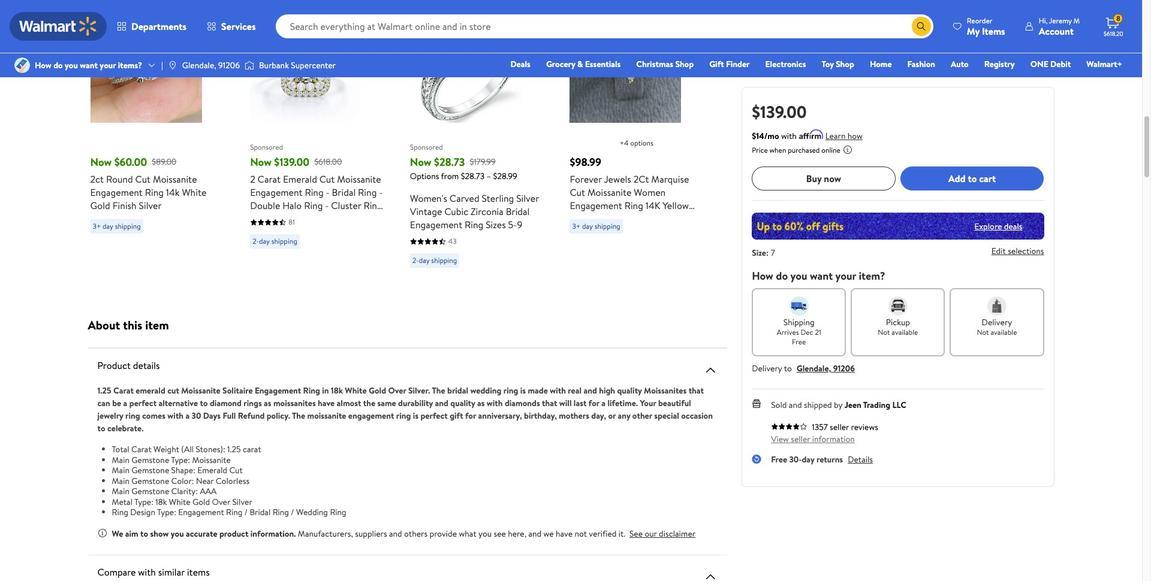 Task type: describe. For each thing, give the bounding box(es) containing it.
2 horizontal spatial a
[[601, 397, 606, 409]]

buy
[[806, 172, 822, 185]]

birthday,
[[524, 410, 557, 422]]

christmas shop link
[[631, 58, 699, 71]]

silver inside 'sponsored now $139.00 $618.00 2 carat emerald cut moissanite engagement ring - bridal ring - double halo ring - cluster ring - 18k yellow gold over silver'
[[346, 212, 368, 225]]

engagement inside 1.25 carat emerald cut moissanite solitaire engagement ring in 18k white gold over silver. the bridal wedding ring is made with real and high quality moissanites that can be a perfect alternative to diamond rings as moissanites have almost the same durability and quality as with diamonds that will last for a lifetime. your beautiful jewelry ring comes with a 30 days full refund policy. the moissanite engagement ring is perfect gift for anniversary, birthday, mothers day, or any other special occasion to celebrate.
[[255, 385, 301, 397]]

beautiful
[[658, 397, 691, 409]]

hi, jeremy m account
[[1039, 15, 1080, 37]]

how for how do you want your item?
[[752, 269, 773, 284]]

add
[[948, 172, 966, 185]]

women's
[[410, 192, 447, 205]]

engagement inside $98.99 forever jewels 2ct marquise cut moissanite women engagement ring 14k yellow gold plated 3+ day shipping
[[570, 199, 622, 212]]

others
[[404, 528, 428, 540]]

0 vertical spatial 91206
[[218, 59, 240, 71]]

item?
[[859, 269, 885, 284]]

trading
[[863, 399, 890, 411]]

3 gemstone from the top
[[131, 475, 169, 487]]

how for how do you want your items?
[[35, 59, 51, 71]]

view
[[771, 433, 789, 445]]

christmas shop
[[636, 58, 694, 70]]

ring inside $98.99 forever jewels 2ct marquise cut moissanite women engagement ring 14k yellow gold plated 3+ day shipping
[[624, 199, 643, 212]]

auto link
[[945, 58, 974, 71]]

suppliers
[[355, 528, 387, 540]]

1 vertical spatial 91206
[[833, 363, 855, 375]]

to up 30
[[200, 397, 208, 409]]

metal
[[112, 496, 133, 508]]

yellow inside 'sponsored now $139.00 $618.00 2 carat emerald cut moissanite engagement ring - bridal ring - double halo ring - cluster ring - 18k yellow gold over silver'
[[272, 212, 298, 225]]

0 horizontal spatial 2-
[[252, 236, 259, 246]]

grocery
[[546, 58, 575, 70]]

day down double
[[259, 236, 270, 246]]

3+ inside $98.99 forever jewels 2ct marquise cut moissanite women engagement ring 14k yellow gold plated 3+ day shipping
[[572, 221, 580, 231]]

home
[[870, 58, 892, 70]]

shipped
[[804, 399, 832, 411]]

now
[[824, 172, 841, 185]]

see
[[494, 528, 506, 540]]

emerald inside total carat weight (all stones): 1.25 carat main gemstone type: moissanite main gemstone shape: emerald cut main gemstone color: near colorless main gemstone clarity: aaa metal type: 18k white gold over silver ring design type: engagement ring / bridal ring / wedding ring
[[197, 465, 227, 477]]

1 vertical spatial the
[[292, 410, 305, 422]]

shipping
[[783, 317, 815, 329]]

with up will
[[550, 385, 566, 397]]

2 as from the left
[[477, 397, 485, 409]]

1 main from the top
[[112, 454, 129, 466]]

product group containing now $139.00
[[250, 0, 384, 290]]

delivery to glendale, 91206
[[752, 363, 855, 375]]

can
[[97, 397, 110, 409]]

this
[[123, 317, 142, 333]]

compare with similar items image
[[703, 570, 718, 582]]

white for carat
[[345, 385, 367, 397]]

engagement
[[348, 410, 394, 422]]

cut inside now $60.00 $89.00 2ct round cut moissanite engagement ring 14k white gold finish silver
[[135, 173, 151, 186]]

christmas
[[636, 58, 673, 70]]

cut inside 'sponsored now $139.00 $618.00 2 carat emerald cut moissanite engagement ring - bridal ring - double halo ring - cluster ring - 18k yellow gold over silver'
[[319, 173, 335, 186]]

want for item?
[[810, 269, 833, 284]]

1 3+ from the left
[[93, 221, 101, 231]]

details
[[848, 454, 873, 466]]

type: right metal
[[134, 496, 153, 508]]

engagement inside now $60.00 $89.00 2ct round cut moissanite engagement ring 14k white gold finish silver
[[90, 186, 143, 199]]

white inside total carat weight (all stones): 1.25 carat main gemstone type: moissanite main gemstone shape: emerald cut main gemstone color: near colorless main gemstone clarity: aaa metal type: 18k white gold over silver ring design type: engagement ring / bridal ring / wedding ring
[[169, 496, 190, 508]]

or
[[608, 410, 616, 422]]

5-
[[508, 218, 517, 231]]

add to cart
[[948, 172, 996, 185]]

shop for christmas shop
[[675, 58, 694, 70]]

total
[[112, 444, 129, 456]]

4 main from the top
[[112, 486, 129, 498]]

comes
[[142, 410, 165, 422]]

over inside 1.25 carat emerald cut moissanite solitaire engagement ring in 18k white gold over silver. the bridal wedding ring is made with real and high quality moissanites that can be a perfect alternative to diamond rings as moissanites have almost the same durability and quality as with diamonds that will last for a lifetime. your beautiful jewelry ring comes with a 30 days full refund policy. the moissanite engagement ring is perfect gift for anniversary, birthday, mothers day, or any other special occasion to celebrate.
[[388, 385, 406, 397]]

alternative
[[159, 397, 198, 409]]

buy now button
[[752, 167, 896, 191]]

shape:
[[171, 465, 195, 477]]

from
[[441, 170, 459, 182]]

9
[[517, 218, 522, 231]]

0 horizontal spatial is
[[413, 410, 418, 422]]

details button
[[848, 454, 873, 466]]

burbank
[[259, 59, 289, 71]]

other
[[632, 410, 652, 422]]

do for how do you want your item?
[[776, 269, 788, 284]]

explore
[[974, 220, 1002, 232]]

available for delivery
[[991, 327, 1017, 338]]

zirconia
[[471, 205, 503, 218]]

3 main from the top
[[112, 475, 129, 487]]

0 vertical spatial quality
[[617, 385, 642, 397]]

price when purchased online
[[752, 145, 840, 155]]

see our disclaimer button
[[629, 528, 696, 540]]

the
[[363, 397, 375, 409]]

gold inside $98.99 forever jewels 2ct marquise cut moissanite women engagement ring 14k yellow gold plated 3+ day shipping
[[570, 212, 590, 225]]

and down bridal
[[435, 397, 448, 409]]

1 vertical spatial 2-day shipping
[[412, 255, 457, 266]]

your for item?
[[835, 269, 856, 284]]

4 gemstone from the top
[[131, 486, 169, 498]]

clarity:
[[171, 486, 198, 498]]

edit
[[991, 245, 1006, 257]]

stones):
[[196, 444, 225, 456]]

registry
[[984, 58, 1015, 70]]

not for pickup
[[878, 327, 890, 338]]

intent image for delivery image
[[987, 297, 1007, 316]]

moissanites
[[644, 385, 687, 397]]

2
[[250, 173, 255, 186]]

reorder my items
[[967, 15, 1005, 37]]

colorless
[[216, 475, 249, 487]]

product details
[[97, 359, 160, 372]]

|
[[161, 59, 163, 71]]

arrives
[[777, 327, 799, 338]]

jeen
[[844, 399, 861, 411]]

gift finder
[[709, 58, 750, 70]]

2 carat emerald cut moissanite engagement ring - bridal ring - double halo ring - cluster ring - 18k yellow gold over silver image
[[250, 11, 362, 123]]

essentials
[[585, 58, 621, 70]]

0 vertical spatial 2-day shipping
[[252, 236, 297, 246]]

supercenter
[[291, 59, 336, 71]]

3+ day shipping
[[93, 221, 141, 231]]

1357
[[812, 421, 828, 433]]

any
[[618, 410, 630, 422]]

home link
[[864, 58, 897, 71]]

day down the view seller information
[[802, 454, 814, 466]]

shipping down 43
[[431, 255, 457, 266]]

14k
[[166, 186, 180, 199]]

1 / from the left
[[244, 507, 248, 519]]

shipping down 81
[[271, 236, 297, 246]]

$179.99
[[470, 156, 496, 168]]

lifetime.
[[608, 397, 638, 409]]

celebrate.
[[107, 423, 144, 435]]

18k inside 1.25 carat emerald cut moissanite solitaire engagement ring in 18k white gold over silver. the bridal wedding ring is made with real and high quality moissanites that can be a perfect alternative to diamond rings as moissanites have almost the same durability and quality as with diamonds that will last for a lifetime. your beautiful jewelry ring comes with a 30 days full refund policy. the moissanite engagement ring is perfect gift for anniversary, birthday, mothers day, or any other special occasion to celebrate.
[[331, 385, 343, 397]]

$14/mo with
[[752, 130, 797, 142]]

moissanite inside 1.25 carat emerald cut moissanite solitaire engagement ring in 18k white gold over silver. the bridal wedding ring is made with real and high quality moissanites that can be a perfect alternative to diamond rings as moissanites have almost the same durability and quality as with diamonds that will last for a lifetime. your beautiful jewelry ring comes with a 30 days full refund policy. the moissanite engagement ring is perfect gift for anniversary, birthday, mothers day, or any other special occasion to celebrate.
[[181, 385, 220, 397]]

delivery for not
[[982, 317, 1012, 329]]

day down finish
[[103, 221, 113, 231]]

18k inside total carat weight (all stones): 1.25 carat main gemstone type: moissanite main gemstone shape: emerald cut main gemstone color: near colorless main gemstone clarity: aaa metal type: 18k white gold over silver ring design type: engagement ring / bridal ring / wedding ring
[[155, 496, 167, 508]]

intent image for shipping image
[[789, 297, 809, 316]]

seller for view
[[791, 433, 810, 445]]

aim
[[125, 528, 138, 540]]

$98.99 forever jewels 2ct marquise cut moissanite women engagement ring 14k yellow gold plated 3+ day shipping
[[570, 155, 689, 231]]

to inside button
[[968, 172, 977, 185]]

0 horizontal spatial for
[[465, 410, 476, 422]]

2 main from the top
[[112, 465, 129, 477]]

0 vertical spatial glendale,
[[182, 59, 216, 71]]

how do you want your items?
[[35, 59, 142, 71]]

auto
[[951, 58, 969, 70]]

ring inside the women's carved sterling silver vintage cubic zirconia bridal engagement ring sizes 5-9
[[465, 218, 483, 231]]

policy.
[[267, 410, 290, 422]]

moissanite inside now $60.00 $89.00 2ct round cut moissanite engagement ring 14k white gold finish silver
[[153, 173, 197, 186]]

$139.00 inside 'sponsored now $139.00 $618.00 2 carat emerald cut moissanite engagement ring - bridal ring - double halo ring - cluster ring - 18k yellow gold over silver'
[[274, 155, 309, 170]]

day,
[[591, 410, 606, 422]]

carved
[[450, 192, 479, 205]]

Search search field
[[276, 14, 933, 38]]

wedding
[[470, 385, 501, 397]]

delivery not available
[[977, 317, 1017, 338]]

and right real
[[584, 385, 597, 397]]

over inside 'sponsored now $139.00 $618.00 2 carat emerald cut moissanite engagement ring - bridal ring - double halo ring - cluster ring - 18k yellow gold over silver'
[[322, 212, 343, 225]]

moissanite inside $98.99 forever jewels 2ct marquise cut moissanite women engagement ring 14k yellow gold plated 3+ day shipping
[[587, 186, 632, 199]]

when
[[770, 145, 786, 155]]

add to favorites list, women's carved sterling silver vintage cubic zirconia bridal engagement ring sizes 5-9 image
[[502, 16, 517, 31]]

high
[[599, 385, 615, 397]]

moissanite
[[307, 410, 346, 422]]

&
[[577, 58, 583, 70]]

made
[[528, 385, 548, 397]]

over inside total carat weight (all stones): 1.25 carat main gemstone type: moissanite main gemstone shape: emerald cut main gemstone color: near colorless main gemstone clarity: aaa metal type: 18k white gold over silver ring design type: engagement ring / bridal ring / wedding ring
[[212, 496, 230, 508]]

81
[[288, 217, 295, 227]]

day down vintage
[[419, 255, 430, 266]]

1 vertical spatial 2-
[[412, 255, 419, 266]]

0 horizontal spatial ring
[[125, 410, 140, 422]]

edit selections
[[991, 245, 1044, 257]]

fashion link
[[902, 58, 941, 71]]

your
[[640, 397, 656, 409]]

carat for ring
[[113, 385, 134, 397]]

add to favorites list, forever jewels 2ct marquise cut moissanite women engagement ring 14k yellow gold plated image
[[662, 16, 677, 31]]

1 horizontal spatial ring
[[396, 410, 411, 422]]

1 vertical spatial have
[[556, 528, 573, 540]]

with down 'alternative'
[[167, 410, 183, 422]]

0 vertical spatial $28.73
[[434, 155, 465, 170]]

white for $60.00
[[182, 186, 206, 199]]



Task type: locate. For each thing, give the bounding box(es) containing it.
2 vertical spatial carat
[[131, 444, 152, 456]]

have
[[318, 397, 335, 409], [556, 528, 573, 540]]

manufacturers,
[[298, 528, 353, 540]]

information.
[[250, 528, 296, 540]]

0 horizontal spatial 2-day shipping
[[252, 236, 297, 246]]

1 horizontal spatial your
[[835, 269, 856, 284]]

1 horizontal spatial over
[[322, 212, 343, 225]]

1 horizontal spatial not
[[977, 327, 989, 338]]

add to favorites list, 2 carat emerald cut moissanite engagement ring - bridal ring - double halo ring - cluster ring - 18k yellow gold over silver image
[[342, 16, 357, 31]]

shop
[[675, 58, 694, 70], [836, 58, 854, 70]]

you left see
[[478, 528, 492, 540]]

gold up the the
[[369, 385, 386, 397]]

3+ down 2ct
[[93, 221, 101, 231]]

registry link
[[979, 58, 1020, 71]]

 image right |
[[168, 61, 177, 70]]

1 product group from the left
[[90, 0, 224, 290]]

engagement up 81
[[250, 186, 302, 199]]

1 vertical spatial bridal
[[506, 205, 530, 218]]

available down 'intent image for pickup'
[[892, 327, 918, 338]]

women's carved sterling silver vintage cubic zirconia bridal engagement ring sizes 5-9 image
[[410, 11, 521, 123]]

0 vertical spatial your
[[100, 59, 116, 71]]

cut inside total carat weight (all stones): 1.25 carat main gemstone type: moissanite main gemstone shape: emerald cut main gemstone color: near colorless main gemstone clarity: aaa metal type: 18k white gold over silver ring design type: engagement ring / bridal ring / wedding ring
[[229, 465, 243, 477]]

1 vertical spatial is
[[413, 410, 418, 422]]

that up the birthday,
[[542, 397, 557, 409]]

3+
[[93, 221, 101, 231], [572, 221, 580, 231]]

how down size : 7
[[752, 269, 773, 284]]

2-day shipping down 81
[[252, 236, 297, 246]]

as down wedding
[[477, 397, 485, 409]]

want for items?
[[80, 59, 98, 71]]

0 horizontal spatial the
[[292, 410, 305, 422]]

white up almost
[[345, 385, 367, 397]]

carat inside 1.25 carat emerald cut moissanite solitaire engagement ring in 18k white gold over silver. the bridal wedding ring is made with real and high quality moissanites that can be a perfect alternative to diamond rings as moissanites have almost the same durability and quality as with diamonds that will last for a lifetime. your beautiful jewelry ring comes with a 30 days full refund policy. the moissanite engagement ring is perfect gift for anniversary, birthday, mothers day, or any other special occasion to celebrate.
[[113, 385, 134, 397]]

search icon image
[[917, 22, 926, 31]]

and right sold
[[789, 399, 802, 411]]

white down color:
[[169, 496, 190, 508]]

bridal inside total carat weight (all stones): 1.25 carat main gemstone type: moissanite main gemstone shape: emerald cut main gemstone color: near colorless main gemstone clarity: aaa metal type: 18k white gold over silver ring design type: engagement ring / bridal ring / wedding ring
[[250, 507, 271, 519]]

0 vertical spatial over
[[322, 212, 343, 225]]

sponsored now $28.73 $179.99 options from $28.73 – $28.99
[[410, 142, 517, 182]]

1 vertical spatial that
[[542, 397, 557, 409]]

1 horizontal spatial do
[[776, 269, 788, 284]]

here,
[[508, 528, 526, 540]]

0 horizontal spatial 18k
[[155, 496, 167, 508]]

want
[[80, 59, 98, 71], [810, 269, 833, 284]]

2 horizontal spatial now
[[410, 155, 431, 170]]

do
[[53, 59, 63, 71], [776, 269, 788, 284]]

0 horizontal spatial bridal
[[250, 507, 271, 519]]

add to favorites list, 2ct round cut moissanite engagement ring 14k white gold finish silver image
[[183, 16, 197, 31]]

items
[[982, 24, 1005, 37]]

3 product group from the left
[[410, 0, 543, 290]]

0 horizontal spatial  image
[[14, 58, 30, 73]]

double
[[250, 199, 280, 212]]

0 horizontal spatial emerald
[[197, 465, 227, 477]]

2 sponsored from the left
[[410, 142, 443, 152]]

emerald up halo
[[283, 173, 317, 186]]

not inside the "delivery not available"
[[977, 327, 989, 338]]

now inside 'sponsored now $139.00 $618.00 2 carat emerald cut moissanite engagement ring - bridal ring - double halo ring - cluster ring - 18k yellow gold over silver'
[[250, 155, 272, 170]]

with left similar
[[138, 566, 156, 579]]

0 horizontal spatial that
[[542, 397, 557, 409]]

0 horizontal spatial 1.25
[[97, 385, 111, 397]]

1 horizontal spatial emerald
[[283, 173, 317, 186]]

now up 2
[[250, 155, 272, 170]]

seller for 1357
[[830, 421, 849, 433]]

type: up color:
[[171, 454, 190, 466]]

will
[[559, 397, 572, 409]]

0 horizontal spatial /
[[244, 507, 248, 519]]

0 vertical spatial is
[[520, 385, 526, 397]]

1 vertical spatial glendale,
[[797, 363, 831, 375]]

next slide for customers also considered list image
[[689, 45, 718, 74]]

0 horizontal spatial shop
[[675, 58, 694, 70]]

0 vertical spatial emerald
[[283, 173, 317, 186]]

learn how
[[825, 130, 863, 142]]

1 vertical spatial delivery
[[752, 363, 782, 375]]

engagement up accurate
[[178, 507, 224, 519]]

product group
[[90, 0, 224, 290], [250, 0, 384, 290], [410, 0, 543, 290], [570, 0, 703, 290]]

price
[[752, 145, 768, 155]]

ring up the diamonds
[[503, 385, 518, 397]]

gold inside 1.25 carat emerald cut moissanite solitaire engagement ring in 18k white gold over silver. the bridal wedding ring is made with real and high quality moissanites that can be a perfect alternative to diamond rings as moissanites have almost the same durability and quality as with diamonds that will last for a lifetime. your beautiful jewelry ring comes with a 30 days full refund policy. the moissanite engagement ring is perfect gift for anniversary, birthday, mothers day, or any other special occasion to celebrate.
[[369, 385, 386, 397]]

day
[[103, 221, 113, 231], [582, 221, 593, 231], [259, 236, 270, 246], [419, 255, 430, 266], [802, 454, 814, 466]]

we
[[112, 528, 123, 540]]

bridal inside the women's carved sterling silver vintage cubic zirconia bridal engagement ring sizes 5-9
[[506, 205, 530, 218]]

you right show
[[171, 528, 184, 540]]

white right 14k
[[182, 186, 206, 199]]

1 horizontal spatial now
[[250, 155, 272, 170]]

and left others
[[389, 528, 402, 540]]

1 vertical spatial want
[[810, 269, 833, 284]]

with up price when purchased online on the right top of the page
[[781, 130, 797, 142]]

cubic
[[444, 205, 468, 218]]

over right 81
[[322, 212, 343, 225]]

1 vertical spatial over
[[388, 385, 406, 397]]

delivery for to
[[752, 363, 782, 375]]

2- down vintage
[[412, 255, 419, 266]]

verified
[[589, 528, 617, 540]]

3+ left plated
[[572, 221, 580, 231]]

1.25 inside total carat weight (all stones): 1.25 carat main gemstone type: moissanite main gemstone shape: emerald cut main gemstone color: near colorless main gemstone clarity: aaa metal type: 18k white gold over silver ring design type: engagement ring / bridal ring / wedding ring
[[227, 444, 241, 456]]

days
[[203, 410, 221, 422]]

18k right in
[[331, 385, 343, 397]]

2 3+ from the left
[[572, 221, 580, 231]]

1 horizontal spatial that
[[689, 385, 704, 397]]

you up intent image for shipping
[[790, 269, 807, 284]]

delivery down intent image for delivery
[[982, 317, 1012, 329]]

2 not from the left
[[977, 327, 989, 338]]

a
[[123, 397, 127, 409], [601, 397, 606, 409], [186, 410, 190, 422]]

0 horizontal spatial your
[[100, 59, 116, 71]]

llc
[[892, 399, 906, 411]]

now inside sponsored now $28.73 $179.99 options from $28.73 – $28.99
[[410, 155, 431, 170]]

your left item?
[[835, 269, 856, 284]]

now
[[90, 155, 112, 170], [250, 155, 272, 170], [410, 155, 431, 170]]

gold inside total carat weight (all stones): 1.25 carat main gemstone type: moissanite main gemstone shape: emerald cut main gemstone color: near colorless main gemstone clarity: aaa metal type: 18k white gold over silver ring design type: engagement ring / bridal ring / wedding ring
[[192, 496, 210, 508]]

1 gemstone from the top
[[131, 454, 169, 466]]

2 horizontal spatial bridal
[[506, 205, 530, 218]]

available inside the "delivery not available"
[[991, 327, 1017, 338]]

yellow inside $98.99 forever jewels 2ct marquise cut moissanite women engagement ring 14k yellow gold plated 3+ day shipping
[[663, 199, 689, 212]]

sponsored
[[250, 142, 283, 152], [410, 142, 443, 152]]

color:
[[171, 475, 194, 487]]

same
[[377, 397, 396, 409]]

product group containing $98.99
[[570, 0, 703, 290]]

sponsored inside sponsored now $28.73 $179.99 options from $28.73 – $28.99
[[410, 142, 443, 152]]

2ct
[[90, 173, 104, 186]]

0 vertical spatial have
[[318, 397, 335, 409]]

engagement inside the women's carved sterling silver vintage cubic zirconia bridal engagement ring sizes 5-9
[[410, 218, 462, 231]]

edit selections button
[[991, 245, 1044, 257]]

1 horizontal spatial seller
[[830, 421, 849, 433]]

gemstone right total
[[131, 454, 169, 466]]

bridal inside 'sponsored now $139.00 $618.00 2 carat emerald cut moissanite engagement ring - bridal ring - double halo ring - cluster ring - 18k yellow gold over silver'
[[332, 186, 356, 199]]

2 horizontal spatial ring
[[503, 385, 518, 397]]

shipping down finish
[[115, 221, 141, 231]]

1 horizontal spatial how
[[752, 269, 773, 284]]

0 vertical spatial the
[[432, 385, 445, 397]]

0 horizontal spatial 91206
[[218, 59, 240, 71]]

have right the "we" on the bottom of the page
[[556, 528, 573, 540]]

gold down near
[[192, 496, 210, 508]]

not for delivery
[[977, 327, 989, 338]]

not down intent image for delivery
[[977, 327, 989, 338]]

1 vertical spatial carat
[[113, 385, 134, 397]]

shipping inside $98.99 forever jewels 2ct marquise cut moissanite women engagement ring 14k yellow gold plated 3+ day shipping
[[595, 221, 620, 231]]

1 horizontal spatial free
[[792, 337, 806, 347]]

occasion
[[681, 410, 713, 422]]

to down arrives
[[784, 363, 792, 375]]

$28.73 left –
[[461, 170, 485, 182]]

product group containing now $28.73
[[410, 0, 543, 290]]

gift
[[450, 410, 463, 422]]

almost
[[337, 397, 361, 409]]

free inside shipping arrives dec 21 free
[[792, 337, 806, 347]]

1 horizontal spatial a
[[186, 410, 190, 422]]

2 gemstone from the top
[[131, 465, 169, 477]]

18k right design
[[155, 496, 167, 508]]

perfect
[[129, 397, 157, 409], [420, 410, 448, 422]]

compare with similar items
[[97, 566, 210, 579]]

to down jewelry
[[97, 423, 105, 435]]

1 horizontal spatial want
[[810, 269, 833, 284]]

3.8172 stars out of 5, based on 1357 seller reviews element
[[771, 423, 807, 430]]

not inside pickup not available
[[878, 327, 890, 338]]

0 vertical spatial how
[[35, 59, 51, 71]]

now up options
[[410, 155, 431, 170]]

cut down $98.99
[[570, 186, 585, 199]]

similar
[[158, 566, 185, 579]]

it.
[[619, 528, 625, 540]]

gift
[[709, 58, 724, 70]]

1 horizontal spatial 3+
[[572, 221, 580, 231]]

1 vertical spatial white
[[345, 385, 367, 397]]

walmart image
[[19, 17, 97, 36]]

for
[[589, 397, 599, 409], [465, 410, 476, 422]]

for up day,
[[589, 397, 599, 409]]

is down durability
[[413, 410, 418, 422]]

gold left plated
[[570, 212, 590, 225]]

2ct
[[633, 173, 649, 186]]

how
[[848, 130, 863, 142]]

type: up show
[[157, 507, 176, 519]]

1357 seller reviews
[[812, 421, 878, 433]]

1 horizontal spatial have
[[556, 528, 573, 540]]

shop right the toy
[[836, 58, 854, 70]]

bridal right zirconia
[[506, 205, 530, 218]]

your for items?
[[100, 59, 116, 71]]

about
[[88, 317, 120, 333]]

real
[[568, 385, 582, 397]]

1 shop from the left
[[675, 58, 694, 70]]

legal information image
[[843, 145, 852, 155]]

moissanite down $89.00
[[153, 173, 197, 186]]

 image for glendale, 91206
[[168, 61, 177, 70]]

4 product group from the left
[[570, 0, 703, 290]]

sponsored for $28.73
[[410, 142, 443, 152]]

carat right 2
[[258, 173, 281, 186]]

1 as from the left
[[264, 397, 271, 409]]

returns
[[816, 454, 843, 466]]

91206 down services popup button
[[218, 59, 240, 71]]

0 horizontal spatial perfect
[[129, 397, 157, 409]]

1 horizontal spatial glendale,
[[797, 363, 831, 375]]

carat inside total carat weight (all stones): 1.25 carat main gemstone type: moissanite main gemstone shape: emerald cut main gemstone color: near colorless main gemstone clarity: aaa metal type: 18k white gold over silver ring design type: engagement ring / bridal ring / wedding ring
[[131, 444, 152, 456]]

/ up product
[[244, 507, 248, 519]]

1 horizontal spatial the
[[432, 385, 445, 397]]

engagement down $60.00
[[90, 186, 143, 199]]

gemstone up design
[[131, 486, 169, 498]]

1 horizontal spatial delivery
[[982, 317, 1012, 329]]

engagement inside 'sponsored now $139.00 $618.00 2 carat emerald cut moissanite engagement ring - bridal ring - double halo ring - cluster ring - 18k yellow gold over silver'
[[250, 186, 302, 199]]

1 horizontal spatial /
[[291, 507, 294, 519]]

moissanite up 30
[[181, 385, 220, 397]]

Walmart Site-Wide search field
[[276, 14, 933, 38]]

cut inside $98.99 forever jewels 2ct marquise cut moissanite women engagement ring 14k yellow gold plated 3+ day shipping
[[570, 186, 585, 199]]

shop right christmas
[[675, 58, 694, 70]]

 image for how do you want your items?
[[14, 58, 30, 73]]

seller right 1357
[[830, 421, 849, 433]]

1.25 up can
[[97, 385, 111, 397]]

departments button
[[107, 12, 197, 41]]

0 vertical spatial do
[[53, 59, 63, 71]]

one debit
[[1030, 58, 1071, 70]]

halo
[[282, 199, 302, 212]]

available inside pickup not available
[[892, 327, 918, 338]]

1 horizontal spatial shop
[[836, 58, 854, 70]]

day inside $98.99 forever jewels 2ct marquise cut moissanite women engagement ring 14k yellow gold plated 3+ day shipping
[[582, 221, 593, 231]]

2 vertical spatial bridal
[[250, 507, 271, 519]]

glendale, down 21
[[797, 363, 831, 375]]

sponsored up options
[[410, 142, 443, 152]]

2 now from the left
[[250, 155, 272, 170]]

1 horizontal spatial $139.00
[[752, 100, 807, 123]]

2 vertical spatial white
[[169, 496, 190, 508]]

ring inside 1.25 carat emerald cut moissanite solitaire engagement ring in 18k white gold over silver. the bridal wedding ring is made with real and high quality moissanites that can be a perfect alternative to diamond rings as moissanites have almost the same durability and quality as with diamonds that will last for a lifetime. your beautiful jewelry ring comes with a 30 days full refund policy. the moissanite engagement ring is perfect gift for anniversary, birthday, mothers day, or any other special occasion to celebrate.
[[303, 385, 320, 397]]

shop for toy shop
[[836, 58, 854, 70]]

2 / from the left
[[291, 507, 294, 519]]

0 vertical spatial white
[[182, 186, 206, 199]]

to right aim
[[140, 528, 148, 540]]

up to sixty percent off deals. shop now. image
[[752, 213, 1044, 240]]

$139.00 up $14/mo with
[[752, 100, 807, 123]]

a down high
[[601, 397, 606, 409]]

carat inside 'sponsored now $139.00 $618.00 2 carat emerald cut moissanite engagement ring - bridal ring - double halo ring - cluster ring - 18k yellow gold over silver'
[[258, 173, 281, 186]]

1.25 carat emerald cut moissanite solitaire engagement ring in 18k white gold over silver. the bridal wedding ring is made with real and high quality moissanites that can be a perfect alternative to diamond rings as moissanites have almost the same durability and quality as with diamonds that will last for a lifetime. your beautiful jewelry ring comes with a 30 days full refund policy. the moissanite engagement ring is perfect gift for anniversary, birthday, mothers day, or any other special occasion to celebrate.
[[97, 385, 713, 435]]

now for $28.73
[[410, 155, 431, 170]]

 image down walmart image
[[14, 58, 30, 73]]

jewelry
[[97, 410, 123, 422]]

 image
[[14, 58, 30, 73], [168, 61, 177, 70]]

0 horizontal spatial $139.00
[[274, 155, 309, 170]]

sold
[[771, 399, 787, 411]]

0 horizontal spatial seller
[[791, 433, 810, 445]]

$28.73 up from
[[434, 155, 465, 170]]

walmart+
[[1087, 58, 1122, 70]]

glendale, right |
[[182, 59, 216, 71]]

engagement inside total carat weight (all stones): 1.25 carat main gemstone type: moissanite main gemstone shape: emerald cut main gemstone color: near colorless main gemstone clarity: aaa metal type: 18k white gold over silver ring design type: engagement ring / bridal ring / wedding ring
[[178, 507, 224, 519]]

1 vertical spatial your
[[835, 269, 856, 284]]

1 horizontal spatial 2-
[[412, 255, 419, 266]]

1 vertical spatial $139.00
[[274, 155, 309, 170]]

3 now from the left
[[410, 155, 431, 170]]

0 vertical spatial want
[[80, 59, 98, 71]]

accurate
[[186, 528, 217, 540]]

1 not from the left
[[878, 327, 890, 338]]

one
[[1030, 58, 1048, 70]]

1 horizontal spatial available
[[991, 327, 1017, 338]]

the down moissanites
[[292, 410, 305, 422]]

perfect left gift
[[420, 410, 448, 422]]

about this item
[[88, 317, 169, 333]]

with up anniversary,
[[487, 397, 503, 409]]

2ct round cut moissanite engagement ring 14k white gold finish silver image
[[90, 11, 202, 123]]

forever jewels 2ct marquise cut moissanite women engagement ring 14k yellow gold plated image
[[570, 11, 681, 123]]

services
[[221, 20, 256, 33]]

sponsored up 2
[[250, 142, 283, 152]]

2 available from the left
[[991, 327, 1017, 338]]

0 horizontal spatial 3+
[[93, 221, 101, 231]]

available for pickup
[[892, 327, 918, 338]]

0 horizontal spatial want
[[80, 59, 98, 71]]

1 horizontal spatial  image
[[168, 61, 177, 70]]

$60.00
[[114, 155, 147, 170]]

0 horizontal spatial a
[[123, 397, 127, 409]]

emerald inside 'sponsored now $139.00 $618.00 2 carat emerald cut moissanite engagement ring - bridal ring - double halo ring - cluster ring - 18k yellow gold over silver'
[[283, 173, 317, 186]]

1 horizontal spatial is
[[520, 385, 526, 397]]

affirm image
[[799, 129, 823, 139]]

weight
[[154, 444, 179, 456]]

$98.99
[[570, 155, 601, 170]]

moissanite inside total carat weight (all stones): 1.25 carat main gemstone type: moissanite main gemstone shape: emerald cut main gemstone color: near colorless main gemstone clarity: aaa metal type: 18k white gold over silver ring design type: engagement ring / bridal ring / wedding ring
[[192, 454, 231, 466]]

sponsored for $139.00
[[250, 142, 283, 152]]

marquise
[[651, 173, 689, 186]]

0 vertical spatial 1.25
[[97, 385, 111, 397]]

for right gift
[[465, 410, 476, 422]]

 image
[[245, 59, 254, 71]]

emerald down "stones):"
[[197, 465, 227, 477]]

carat right total
[[131, 444, 152, 456]]

the left bridal
[[432, 385, 445, 397]]

1 vertical spatial emerald
[[197, 465, 227, 477]]

0 vertical spatial free
[[792, 337, 806, 347]]

information
[[812, 433, 855, 445]]

and left the "we" on the bottom of the page
[[528, 528, 541, 540]]

white inside now $60.00 $89.00 2ct round cut moissanite engagement ring 14k white gold finish silver
[[182, 186, 206, 199]]

cut
[[135, 173, 151, 186], [319, 173, 335, 186], [570, 186, 585, 199], [229, 465, 243, 477]]

moissanite up plated
[[587, 186, 632, 199]]

0 horizontal spatial over
[[212, 496, 230, 508]]

aaa
[[200, 486, 217, 498]]

view seller information
[[771, 433, 855, 445]]

to left cart
[[968, 172, 977, 185]]

gold inside now $60.00 $89.00 2ct round cut moissanite engagement ring 14k white gold finish silver
[[90, 199, 110, 212]]

carat for main
[[131, 444, 152, 456]]

1 sponsored from the left
[[250, 142, 283, 152]]

as right rings
[[264, 397, 271, 409]]

ring down durability
[[396, 410, 411, 422]]

gemstone down 'weight'
[[131, 465, 169, 477]]

1.25 left carat
[[227, 444, 241, 456]]

91206 up sold and shipped by jeen trading llc
[[833, 363, 855, 375]]

1 available from the left
[[892, 327, 918, 338]]

carat
[[258, 173, 281, 186], [113, 385, 134, 397], [131, 444, 152, 456]]

intent image for pickup image
[[888, 297, 908, 316]]

$28.73
[[434, 155, 465, 170], [461, 170, 485, 182]]

do for how do you want your items?
[[53, 59, 63, 71]]

18k
[[256, 212, 269, 225], [331, 385, 343, 397], [155, 496, 167, 508]]

ring inside now $60.00 $89.00 2ct round cut moissanite engagement ring 14k white gold finish silver
[[145, 186, 164, 199]]

0 horizontal spatial available
[[892, 327, 918, 338]]

now up 2ct
[[90, 155, 112, 170]]

toy shop
[[822, 58, 854, 70]]

1 horizontal spatial yellow
[[663, 199, 689, 212]]

emerald
[[136, 385, 165, 397]]

disclaimer
[[659, 528, 696, 540]]

/ left wedding
[[291, 507, 294, 519]]

we aim to show you accurate product information. manufacturers, suppliers and others provide what you see here, and we have not verified it. see our disclaimer
[[112, 528, 696, 540]]

sponsored inside 'sponsored now $139.00 $618.00 2 carat emerald cut moissanite engagement ring - bridal ring - double halo ring - cluster ring - 18k yellow gold over silver'
[[250, 142, 283, 152]]

moissanite inside 'sponsored now $139.00 $618.00 2 carat emerald cut moissanite engagement ring - bridal ring - double halo ring - cluster ring - 18k yellow gold over silver'
[[337, 173, 381, 186]]

engagement down forever
[[570, 199, 622, 212]]

vintage
[[410, 205, 442, 218]]

want left items?
[[80, 59, 98, 71]]

18k inside 'sponsored now $139.00 $618.00 2 carat emerald cut moissanite engagement ring - bridal ring - double halo ring - cluster ring - 18k yellow gold over silver'
[[256, 212, 269, 225]]

2 shop from the left
[[836, 58, 854, 70]]

gold right 81
[[300, 212, 320, 225]]

ring
[[145, 186, 164, 199], [305, 186, 324, 199], [358, 186, 377, 199], [304, 199, 323, 212], [364, 199, 382, 212], [624, 199, 643, 212], [465, 218, 483, 231], [303, 385, 320, 397], [112, 507, 128, 519], [226, 507, 242, 519], [273, 507, 289, 519], [330, 507, 346, 519]]

your
[[100, 59, 116, 71], [835, 269, 856, 284]]

0 vertical spatial 2-
[[252, 236, 259, 246]]

delivery inside the "delivery not available"
[[982, 317, 1012, 329]]

product details image
[[703, 363, 718, 378]]

1 horizontal spatial quality
[[617, 385, 642, 397]]

0 horizontal spatial do
[[53, 59, 63, 71]]

silver inside total carat weight (all stones): 1.25 carat main gemstone type: moissanite main gemstone shape: emerald cut main gemstone color: near colorless main gemstone clarity: aaa metal type: 18k white gold over silver ring design type: engagement ring / bridal ring / wedding ring
[[232, 496, 252, 508]]

design
[[130, 507, 155, 519]]

not down 'intent image for pickup'
[[878, 327, 890, 338]]

emerald
[[283, 173, 317, 186], [197, 465, 227, 477]]

product group containing now $60.00
[[90, 0, 224, 290]]

0 horizontal spatial free
[[771, 454, 787, 466]]

now for $139.00
[[250, 155, 272, 170]]

1 vertical spatial for
[[465, 410, 476, 422]]

1 horizontal spatial for
[[589, 397, 599, 409]]

moissanite up near
[[192, 454, 231, 466]]

is up the diamonds
[[520, 385, 526, 397]]

how down walmart image
[[35, 59, 51, 71]]

white inside 1.25 carat emerald cut moissanite solitaire engagement ring in 18k white gold over silver. the bridal wedding ring is made with real and high quality moissanites that can be a perfect alternative to diamond rings as moissanites have almost the same durability and quality as with diamonds that will last for a lifetime. your beautiful jewelry ring comes with a 30 days full refund policy. the moissanite engagement ring is perfect gift for anniversary, birthday, mothers day, or any other special occasion to celebrate.
[[345, 385, 367, 397]]

0 horizontal spatial have
[[318, 397, 335, 409]]

1 vertical spatial 18k
[[331, 385, 343, 397]]

gold inside 'sponsored now $139.00 $618.00 2 carat emerald cut moissanite engagement ring - bridal ring - double halo ring - cluster ring - 18k yellow gold over silver'
[[300, 212, 320, 225]]

$139.00
[[752, 100, 807, 123], [274, 155, 309, 170]]

diamond
[[210, 397, 242, 409]]

1 vertical spatial perfect
[[420, 410, 448, 422]]

by
[[834, 399, 842, 411]]

1.25 inside 1.25 carat emerald cut moissanite solitaire engagement ring in 18k white gold over silver. the bridal wedding ring is made with real and high quality moissanites that can be a perfect alternative to diamond rings as moissanites have almost the same durability and quality as with diamonds that will last for a lifetime. your beautiful jewelry ring comes with a 30 days full refund policy. the moissanite engagement ring is perfect gift for anniversary, birthday, mothers day, or any other special occasion to celebrate.
[[97, 385, 111, 397]]

1 now from the left
[[90, 155, 112, 170]]

0 vertical spatial 18k
[[256, 212, 269, 225]]

1 horizontal spatial 18k
[[256, 212, 269, 225]]

mothers
[[559, 410, 589, 422]]

free left 30-
[[771, 454, 787, 466]]

0 horizontal spatial now
[[90, 155, 112, 170]]

0 horizontal spatial quality
[[450, 397, 475, 409]]

1 horizontal spatial perfect
[[420, 410, 448, 422]]

2 horizontal spatial over
[[388, 385, 406, 397]]

0 vertical spatial that
[[689, 385, 704, 397]]

+4
[[620, 138, 628, 148]]

now inside now $60.00 $89.00 2ct round cut moissanite engagement ring 14k white gold finish silver
[[90, 155, 112, 170]]

how do you want your item?
[[752, 269, 885, 284]]

1 vertical spatial $28.73
[[461, 170, 485, 182]]

silver inside now $60.00 $89.00 2ct round cut moissanite engagement ring 14k white gold finish silver
[[139, 199, 162, 212]]

services button
[[197, 12, 266, 41]]

1 vertical spatial free
[[771, 454, 787, 466]]

yellow
[[663, 199, 689, 212], [272, 212, 298, 225]]

you down walmart image
[[65, 59, 78, 71]]

have inside 1.25 carat emerald cut moissanite solitaire engagement ring in 18k white gold over silver. the bridal wedding ring is made with real and high quality moissanites that can be a perfect alternative to diamond rings as moissanites have almost the same durability and quality as with diamonds that will last for a lifetime. your beautiful jewelry ring comes with a 30 days full refund policy. the moissanite engagement ring is perfect gift for anniversary, birthday, mothers day, or any other special occasion to celebrate.
[[318, 397, 335, 409]]

details
[[133, 359, 160, 372]]

gemstone left color:
[[131, 475, 169, 487]]

gold
[[90, 199, 110, 212], [300, 212, 320, 225], [570, 212, 590, 225], [369, 385, 386, 397], [192, 496, 210, 508]]

toy shop link
[[816, 58, 860, 71]]

the
[[432, 385, 445, 397], [292, 410, 305, 422]]

women's carved sterling silver vintage cubic zirconia bridal engagement ring sizes 5-9
[[410, 192, 539, 231]]

2 product group from the left
[[250, 0, 384, 290]]

silver inside the women's carved sterling silver vintage cubic zirconia bridal engagement ring sizes 5-9
[[516, 192, 539, 205]]



Task type: vqa. For each thing, say whether or not it's contained in the screenshot.
1st food
no



